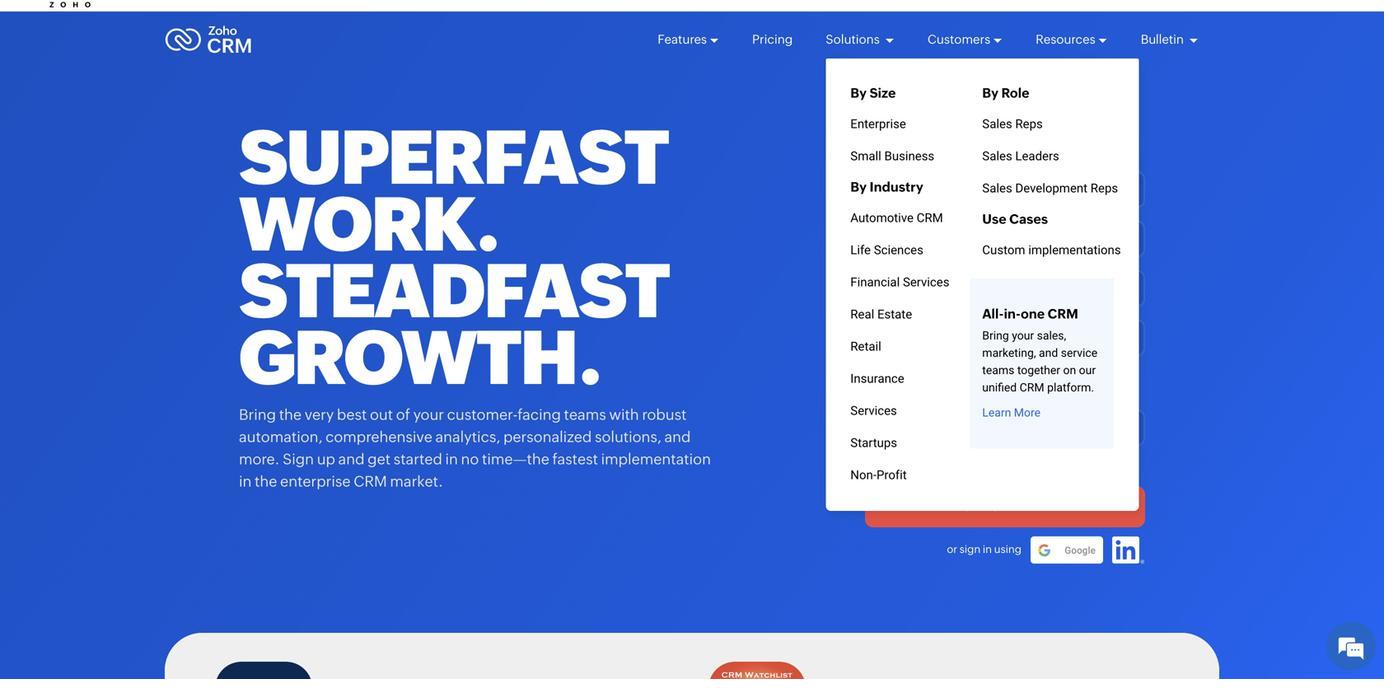 Task type: describe. For each thing, give the bounding box(es) containing it.
to
[[908, 460, 917, 471]]

implementation
[[601, 451, 711, 468]]

by size
[[851, 85, 896, 101]]

reps inside 'link'
[[1091, 181, 1119, 195]]

free
[[1054, 139, 1084, 157]]

0 horizontal spatial reps
[[1016, 117, 1043, 131]]

superfast
[[239, 115, 668, 200]]

by role
[[983, 85, 1030, 101]]

development
[[1016, 181, 1088, 195]]

life
[[851, 243, 871, 257]]

sign
[[283, 451, 314, 468]]

one
[[1021, 306, 1045, 321]]

non-
[[851, 468, 877, 482]]

platform.
[[1048, 381, 1095, 394]]

by industry
[[851, 179, 924, 195]]

our
[[1079, 363, 1096, 377]]

teams inside superfast work. steadfast growth. bring the very best out of your customer-facing teams with robust automation, comprehensive analytics, personalized solutions, and more. sign up and get started in no time—the fastest implementation in the enterprise crm market.
[[564, 406, 606, 423]]

crm inside superfast work. steadfast growth. bring the very best out of your customer-facing teams with robust automation, comprehensive analytics, personalized solutions, and more. sign up and get started in no time—the fastest implementation in the enterprise crm market.
[[354, 473, 387, 490]]

pricing
[[753, 32, 793, 47]]

use
[[983, 211, 1007, 227]]

leaders
[[1016, 149, 1060, 163]]

customers
[[928, 32, 991, 47]]

your inside superfast work. steadfast growth. bring the very best out of your customer-facing teams with robust automation, comprehensive analytics, personalized solutions, and more. sign up and get started in no time—the fastest implementation in the enterprise crm market.
[[413, 406, 444, 423]]

center.
[[1023, 384, 1053, 395]]

comprehensive
[[326, 429, 433, 445]]

+1
[[875, 333, 885, 345]]

sales for sales leaders
[[983, 149, 1013, 163]]

non-profit
[[851, 468, 907, 482]]

service
[[1061, 346, 1098, 360]]

automation,
[[239, 429, 323, 445]]

sales for sales development reps
[[983, 181, 1013, 195]]

bring for crm
[[983, 329, 1009, 342]]

sales,
[[1037, 329, 1067, 342]]

based
[[1034, 366, 1059, 376]]

sales development reps link
[[970, 172, 1119, 204]]

time—the
[[482, 451, 550, 468]]

solutions,
[[595, 429, 662, 445]]

of
[[396, 406, 410, 423]]

learn more link
[[970, 397, 1115, 429]]

by for by industry
[[851, 179, 867, 195]]

the down more. on the bottom left of the page
[[255, 473, 277, 490]]

all-
[[983, 306, 1004, 321]]

solutions
[[826, 32, 883, 47]]

with inside superfast work. steadfast growth. bring the very best out of your customer-facing teams with robust automation, comprehensive analytics, personalized solutions, and more. sign up and get started in no time—the fastest implementation in the enterprise crm market.
[[609, 406, 639, 423]]

facing
[[518, 406, 561, 423]]

small business link
[[826, 140, 970, 172]]

0 vertical spatial with
[[981, 139, 1014, 157]]

sales leaders link
[[970, 140, 1115, 172]]

retail
[[851, 339, 882, 354]]

sign
[[960, 543, 981, 555]]

your inside the all-in-one crm bring your sales, marketing, and service teams together on our unified crm platform.
[[1012, 329, 1034, 342]]

business
[[885, 149, 935, 163]]

you're
[[913, 366, 939, 376]]

or sign in using
[[947, 543, 1022, 555]]

0 vertical spatial started
[[924, 139, 978, 157]]

profit
[[877, 468, 907, 482]]

financial services
[[851, 275, 950, 289]]

up
[[317, 451, 335, 468]]

more
[[1014, 406, 1041, 420]]

resources link
[[1036, 17, 1108, 62]]

analytics,
[[436, 429, 501, 445]]

or
[[947, 543, 958, 555]]

steadfast
[[239, 248, 669, 334]]

size
[[870, 85, 896, 101]]

implementations
[[1029, 243, 1121, 257]]

best
[[337, 406, 367, 423]]

sales leaders
[[983, 149, 1060, 163]]

teams inside the all-in-one crm bring your sales, marketing, and service teams together on our unified crm platform.
[[983, 363, 1015, 377]]

2 data from the left
[[1003, 384, 1021, 395]]

crm down the together
[[1020, 381, 1045, 394]]

in down more. on the bottom left of the page
[[239, 473, 252, 490]]

custom implementations
[[983, 243, 1121, 257]]

in left no
[[445, 451, 458, 468]]

out
[[370, 406, 393, 423]]

i agree to the
[[878, 460, 934, 471]]

trial
[[1088, 139, 1117, 157]]

real estate link
[[826, 298, 970, 331]]

services inside "link"
[[903, 275, 950, 289]]

services link
[[826, 395, 970, 427]]

more.
[[239, 451, 280, 468]]

it
[[865, 366, 871, 376]]

work.
[[239, 182, 499, 267]]

1 data from the left
[[886, 384, 905, 395]]

startups
[[851, 436, 898, 450]]

i
[[878, 460, 880, 471]]

stored
[[935, 384, 962, 395]]

get started with your free trial
[[894, 139, 1117, 157]]

growth.
[[239, 315, 601, 401]]

learn more
[[983, 406, 1041, 420]]



Task type: locate. For each thing, give the bounding box(es) containing it.
1 sales from the top
[[983, 117, 1013, 131]]

bulletin link
[[1141, 17, 1199, 62]]

fastest
[[553, 451, 598, 468]]

non-profit link
[[826, 459, 970, 491]]

on inside the all-in-one crm bring your sales, marketing, and service teams together on our unified crm platform.
[[1064, 363, 1077, 377]]

automotive  crm link
[[826, 202, 970, 234]]

enterprise link
[[826, 108, 970, 140]]

looks
[[873, 366, 895, 376]]

solutions link
[[826, 17, 895, 62]]

real
[[851, 307, 875, 321]]

resources
[[1036, 32, 1096, 47]]

sales up the get started with your free trial
[[983, 117, 1013, 131]]

1 vertical spatial teams
[[564, 406, 606, 423]]

unified
[[983, 381, 1017, 394]]

services down your on the bottom right of the page
[[851, 403, 897, 418]]

automotive  crm
[[851, 211, 943, 225]]

0 horizontal spatial with
[[609, 406, 639, 423]]

1 vertical spatial bring
[[239, 406, 276, 423]]

the up your data will be stored in the us data center.
[[951, 366, 965, 376]]

superfast work. steadfast growth. bring the very best out of your customer-facing teams with robust automation, comprehensive analytics, personalized solutions, and more. sign up and get started in no time—the fastest implementation in the enterprise crm market.
[[239, 115, 711, 490]]

2 vertical spatial and
[[338, 451, 365, 468]]

bring inside superfast work. steadfast growth. bring the very best out of your customer-facing teams with robust automation, comprehensive analytics, personalized solutions, and more. sign up and get started in no time—the fastest implementation in the enterprise crm market.
[[239, 406, 276, 423]]

services inside 'link'
[[851, 403, 897, 418]]

sales up use at the right top
[[983, 181, 1013, 195]]

retail link
[[826, 331, 970, 363]]

market.
[[390, 473, 443, 490]]

1 horizontal spatial and
[[665, 429, 691, 445]]

industry
[[870, 179, 924, 195]]

teams
[[983, 363, 1015, 377], [564, 406, 606, 423]]

learn
[[983, 406, 1012, 420]]

services down the sciences
[[903, 275, 950, 289]]

personalized
[[504, 429, 592, 445]]

data
[[886, 384, 905, 395], [1003, 384, 1021, 395]]

get
[[894, 139, 921, 157]]

sales for sales reps
[[983, 117, 1013, 131]]

sales
[[983, 117, 1013, 131], [983, 149, 1013, 163], [983, 181, 1013, 195]]

1 vertical spatial sales
[[983, 149, 1013, 163]]

with down the sales reps
[[981, 139, 1014, 157]]

0 vertical spatial and
[[1039, 346, 1059, 360]]

2 vertical spatial sales
[[983, 181, 1013, 195]]

sales reps link
[[970, 108, 1115, 140]]

bring for growth.
[[239, 406, 276, 423]]

0 horizontal spatial teams
[[564, 406, 606, 423]]

0 horizontal spatial started
[[394, 451, 442, 468]]

teams up unified on the right of page
[[983, 363, 1015, 377]]

by down small
[[851, 179, 867, 195]]

1 horizontal spatial data
[[1003, 384, 1021, 395]]

states
[[1000, 366, 1032, 376]]

using
[[995, 543, 1022, 555]]

1 vertical spatial services
[[851, 403, 897, 418]]

started inside superfast work. steadfast growth. bring the very best out of your customer-facing teams with robust automation, comprehensive analytics, personalized solutions, and more. sign up and get started in no time—the fastest implementation in the enterprise crm market.
[[394, 451, 442, 468]]

financial
[[851, 275, 900, 289]]

1 vertical spatial and
[[665, 429, 691, 445]]

insurance link
[[826, 363, 970, 395]]

0 horizontal spatial services
[[851, 403, 897, 418]]

get
[[368, 451, 391, 468]]

small
[[851, 149, 882, 163]]

and right up on the bottom of page
[[338, 451, 365, 468]]

by left the size
[[851, 85, 867, 101]]

custom implementations link
[[970, 234, 1121, 266]]

custom
[[983, 243, 1026, 257]]

teams up personalized
[[564, 406, 606, 423]]

0 vertical spatial services
[[903, 275, 950, 289]]

bring inside the all-in-one crm bring your sales, marketing, and service teams together on our unified crm platform.
[[983, 329, 1009, 342]]

0 vertical spatial bring
[[983, 329, 1009, 342]]

use cases
[[983, 211, 1048, 227]]

0 horizontal spatial bring
[[239, 406, 276, 423]]

1 horizontal spatial services
[[903, 275, 950, 289]]

started up market.
[[394, 451, 442, 468]]

bulletin
[[1141, 32, 1187, 47]]

0 vertical spatial reps
[[1016, 117, 1043, 131]]

estate
[[878, 307, 913, 321]]

1 horizontal spatial bring
[[983, 329, 1009, 342]]

in right sign
[[983, 543, 992, 555]]

and inside the all-in-one crm bring your sales, marketing, and service teams together on our unified crm platform.
[[1039, 346, 1059, 360]]

zoho crm logo image
[[165, 21, 252, 58]]

will
[[906, 384, 921, 395]]

1 vertical spatial reps
[[1091, 181, 1119, 195]]

0 vertical spatial sales
[[983, 117, 1013, 131]]

3 sales from the top
[[983, 181, 1013, 195]]

crm up sales,
[[1048, 306, 1079, 321]]

the right to
[[918, 460, 932, 471]]

in-
[[1004, 306, 1021, 321]]

1 horizontal spatial started
[[924, 139, 978, 157]]

customer-
[[447, 406, 518, 423]]

by left role
[[983, 85, 999, 101]]

bring up marketing,
[[983, 329, 1009, 342]]

reps up sales leaders
[[1016, 117, 1043, 131]]

us
[[989, 384, 1001, 395]]

pricing link
[[753, 17, 793, 62]]

bring up automation,
[[239, 406, 276, 423]]

reps down trial
[[1091, 181, 1119, 195]]

with
[[981, 139, 1014, 157], [609, 406, 639, 423]]

2 horizontal spatial and
[[1039, 346, 1059, 360]]

None submit
[[865, 486, 1146, 528]]

financial services link
[[826, 266, 970, 298]]

enterprise
[[280, 473, 351, 490]]

sales down the sales reps
[[983, 149, 1013, 163]]

sales reps
[[983, 117, 1043, 131]]

startups link
[[826, 427, 970, 459]]

features link
[[658, 17, 720, 62]]

1 horizontal spatial teams
[[983, 363, 1015, 377]]

by for by size
[[851, 85, 867, 101]]

sales inside 'link'
[[983, 181, 1013, 195]]

life sciences
[[851, 243, 924, 257]]

in right stored
[[964, 384, 972, 395]]

crm down 'get'
[[354, 473, 387, 490]]

it looks like you're in the united states based on your ip
[[865, 366, 1103, 376]]

the left us
[[973, 384, 987, 395]]

cases
[[1010, 211, 1048, 227]]

started right get at the right top of page
[[924, 139, 978, 157]]

life sciences link
[[826, 234, 970, 266]]

insurance
[[851, 371, 905, 386]]

with up solutions, on the bottom left of the page
[[609, 406, 639, 423]]

marketing,
[[983, 346, 1037, 360]]

the up automation,
[[279, 406, 302, 423]]

1 vertical spatial with
[[609, 406, 639, 423]]

no
[[461, 451, 479, 468]]

the
[[951, 366, 965, 376], [973, 384, 987, 395], [279, 406, 302, 423], [918, 460, 932, 471], [255, 473, 277, 490]]

in
[[941, 366, 949, 376], [964, 384, 972, 395], [445, 451, 458, 468], [239, 473, 252, 490], [983, 543, 992, 555]]

data right us
[[1003, 384, 1021, 395]]

0 horizontal spatial and
[[338, 451, 365, 468]]

like
[[897, 366, 911, 376]]

reps
[[1016, 117, 1043, 131], [1091, 181, 1119, 195]]

in right you're
[[941, 366, 949, 376]]

your data will be stored in the us data center.
[[865, 384, 1053, 395]]

robust
[[642, 406, 687, 423]]

1 horizontal spatial with
[[981, 139, 1014, 157]]

and down robust
[[665, 429, 691, 445]]

agree
[[882, 460, 906, 471]]

0 vertical spatial teams
[[983, 363, 1015, 377]]

1 horizontal spatial reps
[[1091, 181, 1119, 195]]

and down sales,
[[1039, 346, 1059, 360]]

your
[[865, 384, 884, 395]]

2 sales from the top
[[983, 149, 1013, 163]]

role
[[1002, 85, 1030, 101]]

automotive
[[851, 211, 914, 225]]

real estate
[[851, 307, 913, 321]]

data left will
[[886, 384, 905, 395]]

crm up the sciences
[[917, 211, 943, 225]]

0 horizontal spatial data
[[886, 384, 905, 395]]

ip
[[1095, 366, 1103, 376]]

by for by role
[[983, 85, 999, 101]]

crm
[[917, 211, 943, 225], [1048, 306, 1079, 321], [1020, 381, 1045, 394], [354, 473, 387, 490]]

1 vertical spatial started
[[394, 451, 442, 468]]



Task type: vqa. For each thing, say whether or not it's contained in the screenshot.
security within the THE 'SECURITY YOUR SECURITY IS OUR TOP PRIORITY. WE UNDERSTAND THAT EVERY ORGANIZATION NEEDS TO STRIKE THE RIGHT BALANCE BETWEEN PROTECTING THEIR CUSTOMERS' DATA AND GIVING EMPLOYEES THE FREEDOM TO GET THEIR WORK DONE. ZOHO CRM SUCCEEDS IN MEETING BOTH OF THESE REQUIREMENTS.'
no



